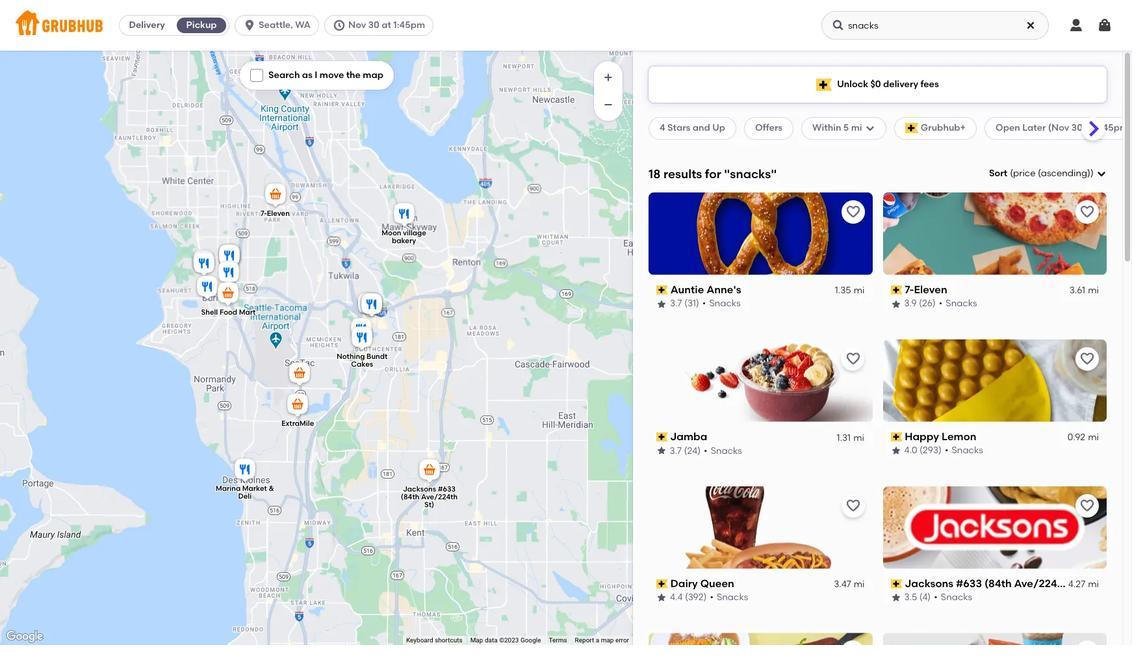 Task type: locate. For each thing, give the bounding box(es) containing it.
save this restaurant button for auntie anne's
[[842, 200, 865, 224]]

0 horizontal spatial grubhub plus flag logo image
[[817, 78, 833, 91]]

sort ( price (ascending) )
[[990, 168, 1095, 179]]

0 horizontal spatial #633
[[438, 485, 456, 493]]

(4)
[[920, 592, 932, 603]]

open later (nov 30 at 1:45pm)
[[996, 122, 1133, 134]]

0 vertical spatial jacksons #633 (84th ave/224th st)
[[401, 485, 458, 509]]

0 horizontal spatial 7-eleven
[[261, 210, 290, 218]]

0 vertical spatial 30
[[369, 20, 380, 31]]

1 horizontal spatial map
[[601, 637, 614, 644]]

a
[[596, 637, 600, 644]]

1 vertical spatial subscription pass image
[[891, 579, 903, 588]]

mi right '1.35'
[[854, 285, 865, 296]]

0 vertical spatial 7-
[[261, 210, 267, 218]]

• snacks for happy lemon
[[946, 445, 984, 456]]

18
[[649, 166, 661, 181]]

0 horizontal spatial eleven
[[267, 210, 290, 218]]

1 vertical spatial 30
[[1072, 122, 1084, 134]]

(31)
[[685, 298, 700, 309]]

0 vertical spatial (84th
[[401, 493, 420, 501]]

jacksons #633 (84th ave/224th st) inside map region
[[401, 485, 458, 509]]

• right (31)
[[703, 298, 707, 309]]

tacos el hass image
[[191, 250, 217, 279]]

0 vertical spatial 3.7
[[671, 298, 683, 309]]

0 horizontal spatial st)
[[425, 501, 434, 509]]

star icon image for 7-eleven
[[891, 299, 902, 309]]

©2023
[[500, 637, 519, 644]]

0 horizontal spatial jacksons #633 (84th ave/224th st)
[[401, 485, 458, 509]]

star icon image for dairy queen
[[657, 593, 667, 603]]

star icon image left "4.4"
[[657, 593, 667, 603]]

1 vertical spatial map
[[601, 637, 614, 644]]

1 horizontal spatial 30
[[1072, 122, 1084, 134]]

price
[[1014, 168, 1036, 179]]

auntie anne's logo image
[[649, 192, 873, 275]]

0.92 mi
[[1068, 432, 1100, 443]]

(24)
[[685, 445, 701, 456]]

save this restaurant image for jamba
[[846, 351, 861, 367]]

mawadda cafe image
[[217, 243, 243, 271]]

star icon image left 3.7 (24)
[[657, 446, 667, 456]]

shell food mart logo image
[[884, 633, 1108, 645]]

save this restaurant button for jamba
[[842, 347, 865, 370]]

1 vertical spatial (84th
[[985, 577, 1012, 590]]

star icon image left 3.9
[[891, 299, 902, 309]]

nov 30 at 1:45pm
[[349, 20, 425, 31]]

0 vertical spatial subscription pass image
[[891, 286, 903, 295]]

4.27 mi
[[1069, 579, 1100, 590]]

save this restaurant image
[[1080, 204, 1096, 220], [1080, 498, 1096, 514]]

• snacks down queen
[[710, 592, 749, 603]]

moon village bakery image
[[392, 201, 418, 230]]

up
[[713, 122, 726, 134]]

village
[[403, 229, 427, 237]]

0 vertical spatial eleven
[[267, 210, 290, 218]]

0 vertical spatial at
[[382, 20, 392, 31]]

data
[[485, 637, 498, 644]]

grubhub plus flag logo image left grubhub+
[[906, 123, 919, 134]]

subscription pass image left auntie
[[657, 286, 668, 295]]

3.7 (31)
[[671, 298, 700, 309]]

snacks right (24)
[[712, 445, 743, 456]]

jacksons #633 (84th ave/224th st) image
[[417, 457, 443, 486]]

1 horizontal spatial jacksons #633 (84th ave/224th st)
[[905, 577, 1085, 590]]

subscription pass image right 3.47 mi
[[891, 579, 903, 588]]

• right (26)
[[940, 298, 943, 309]]

subscription pass image
[[891, 286, 903, 295], [891, 579, 903, 588]]

30
[[369, 20, 380, 31], [1072, 122, 1084, 134]]

map right the a
[[601, 637, 614, 644]]

grubhub plus flag logo image
[[817, 78, 833, 91], [906, 123, 919, 134]]

shell food mart
[[201, 308, 256, 316]]

save this restaurant button for dairy queen
[[842, 494, 865, 517]]

svg image inside the seattle, wa button
[[243, 19, 256, 32]]

st) inside "jacksons #633 (84th ave/224th st)"
[[425, 501, 434, 509]]

#633 inside "jacksons #633 (84th ave/224th st)"
[[438, 485, 456, 493]]

subscription pass image for jamba
[[657, 432, 668, 442]]

ave/224th down jacksons #633 (84th ave/224th st) icon
[[421, 493, 458, 501]]

eleven inside map region
[[267, 210, 290, 218]]

subscription pass image right 1.35 mi
[[891, 286, 903, 295]]

grubhub plus flag logo image left unlock
[[817, 78, 833, 91]]

none field containing sort
[[990, 167, 1108, 180]]

0 vertical spatial map
[[363, 70, 384, 81]]

0 horizontal spatial at
[[382, 20, 392, 31]]

report a map error link
[[575, 637, 630, 644]]

snacks for jamba
[[712, 445, 743, 456]]

7-eleven inside map region
[[261, 210, 290, 218]]

3.9
[[905, 298, 917, 309]]

ave/224th
[[421, 493, 458, 501], [1015, 577, 1068, 590]]

2 3.7 from the top
[[671, 445, 683, 456]]

sort
[[990, 168, 1008, 179]]

star icon image left 3.5
[[891, 593, 902, 603]]

subscription pass image
[[657, 286, 668, 295], [657, 432, 668, 442], [891, 432, 903, 442], [657, 579, 668, 588]]

)
[[1091, 168, 1095, 179]]

dairy queen image
[[191, 248, 217, 277]]

30 right nov
[[369, 20, 380, 31]]

sea tac marathon image
[[287, 360, 313, 389]]

2 subscription pass image from the top
[[891, 579, 903, 588]]

subscription pass image for dairy queen
[[657, 579, 668, 588]]

terms
[[549, 637, 568, 644]]

3.5 (4)
[[905, 592, 932, 603]]

(
[[1011, 168, 1014, 179]]

report a map error
[[575, 637, 630, 644]]

0 horizontal spatial (84th
[[401, 493, 420, 501]]

terms link
[[549, 637, 568, 644]]

• snacks right (26)
[[940, 298, 978, 309]]

snacks right (4)
[[942, 592, 973, 603]]

• for jamba
[[705, 445, 708, 456]]

mi right 3.61
[[1089, 285, 1100, 296]]

3.47 mi
[[835, 579, 865, 590]]

0 horizontal spatial ave/224th
[[421, 493, 458, 501]]

$0
[[871, 79, 882, 90]]

lemon
[[942, 430, 977, 443]]

at left 1:45pm
[[382, 20, 392, 31]]

mi right 4.27
[[1089, 579, 1100, 590]]

1 vertical spatial ave/224th
[[1015, 577, 1068, 590]]

1.31
[[838, 432, 852, 443]]

mi right 0.92
[[1089, 432, 1100, 443]]

anne's
[[707, 283, 742, 296]]

1 vertical spatial 3.7
[[671, 445, 683, 456]]

4.4
[[671, 592, 683, 603]]

dairy queen logo image
[[649, 486, 873, 569]]

0 horizontal spatial 30
[[369, 20, 380, 31]]

0 vertical spatial 7-eleven
[[261, 210, 290, 218]]

star icon image
[[657, 299, 667, 309], [891, 299, 902, 309], [657, 446, 667, 456], [891, 446, 902, 456], [657, 593, 667, 603], [891, 593, 902, 603]]

1 3.7 from the top
[[671, 298, 683, 309]]

(nov
[[1049, 122, 1070, 134]]

snacks for dairy queen
[[717, 592, 749, 603]]

1 horizontal spatial st)
[[1071, 577, 1085, 590]]

extramile image
[[285, 392, 311, 420]]

snacks down anne's on the right of the page
[[710, 298, 741, 309]]

snacks down queen
[[717, 592, 749, 603]]

0 horizontal spatial jacksons
[[403, 485, 436, 493]]

1 vertical spatial jacksons
[[905, 577, 954, 590]]

svg image
[[1098, 18, 1113, 33], [243, 19, 256, 32], [832, 19, 845, 32], [865, 123, 876, 134], [1097, 169, 1108, 179]]

0 vertical spatial grubhub plus flag logo image
[[817, 78, 833, 91]]

0 vertical spatial save this restaurant image
[[1080, 204, 1096, 220]]

shell
[[201, 308, 218, 316]]

• right (4)
[[935, 592, 938, 603]]

1 horizontal spatial ave/224th
[[1015, 577, 1068, 590]]

7-eleven
[[261, 210, 290, 218], [905, 283, 948, 296]]

tacos el hass logo image
[[649, 633, 873, 645]]

2 save this restaurant image from the top
[[1080, 498, 1096, 514]]

4 stars and up
[[660, 122, 726, 134]]

subscription pass image for happy lemon
[[891, 432, 903, 442]]

map region
[[0, 0, 709, 645]]

1 horizontal spatial grubhub plus flag logo image
[[906, 123, 919, 134]]

1 horizontal spatial jacksons
[[905, 577, 954, 590]]

0 vertical spatial jacksons
[[403, 485, 436, 493]]

(84th inside "jacksons #633 (84th ave/224th st)"
[[401, 493, 420, 501]]

3.7 left (24)
[[671, 445, 683, 456]]

subscription pass image left happy
[[891, 432, 903, 442]]

3.7 (24)
[[671, 445, 701, 456]]

30 right the (nov
[[1072, 122, 1084, 134]]

save this restaurant image
[[846, 204, 861, 220], [846, 351, 861, 367], [1080, 351, 1096, 367], [846, 498, 861, 514]]

grubhub+
[[921, 122, 966, 134]]

deli
[[238, 492, 252, 501]]

google image
[[3, 628, 46, 645]]

snacks for auntie anne's
[[710, 298, 741, 309]]

0 horizontal spatial 7-
[[261, 210, 267, 218]]

(26)
[[920, 298, 936, 309]]

• for dairy queen
[[710, 592, 714, 603]]

save this restaurant image for dairy queen
[[846, 498, 861, 514]]

main navigation navigation
[[0, 0, 1133, 51]]

• down queen
[[710, 592, 714, 603]]

at inside button
[[382, 20, 392, 31]]

Search for food, convenience, alcohol... search field
[[822, 11, 1050, 40]]

• snacks
[[703, 298, 741, 309], [940, 298, 978, 309], [705, 445, 743, 456], [946, 445, 984, 456], [710, 592, 749, 603], [935, 592, 973, 603]]

• snacks right (24)
[[705, 445, 743, 456]]

1 vertical spatial #633
[[957, 577, 983, 590]]

• for happy lemon
[[946, 445, 949, 456]]

1 vertical spatial save this restaurant image
[[1080, 498, 1096, 514]]

map right the
[[363, 70, 384, 81]]

• snacks down lemon on the bottom right of page
[[946, 445, 984, 456]]

3.61
[[1070, 285, 1086, 296]]

minus icon image
[[602, 98, 615, 111]]

moon village bakery
[[382, 229, 427, 245]]

jamba logo image
[[649, 339, 873, 422]]

marina
[[216, 484, 241, 493]]

ave/224th left 4.27
[[1015, 577, 1068, 590]]

snacks right (26)
[[947, 298, 978, 309]]

map data ©2023 google
[[471, 637, 541, 644]]

(ascending)
[[1039, 168, 1091, 179]]

royce' washington - westfield southcenter mall image
[[359, 291, 385, 320]]

1 save this restaurant image from the top
[[1080, 204, 1096, 220]]

• for 7-eleven
[[940, 298, 943, 309]]

star icon image left the 3.7 (31) at the right of page
[[657, 299, 667, 309]]

4
[[660, 122, 666, 134]]

dairy
[[671, 577, 698, 590]]

stars
[[668, 122, 691, 134]]

map
[[471, 637, 483, 644]]

at left 1:45pm)
[[1086, 122, 1095, 134]]

#633
[[438, 485, 456, 493], [957, 577, 983, 590]]

jacksons #633 (84th ave/224th st)
[[401, 485, 458, 509], [905, 577, 1085, 590]]

1 horizontal spatial 7-eleven
[[905, 283, 948, 296]]

1 horizontal spatial 7-
[[905, 283, 915, 296]]

0 vertical spatial #633
[[438, 485, 456, 493]]

30 inside nov 30 at 1:45pm button
[[369, 20, 380, 31]]

mi right 3.47
[[854, 579, 865, 590]]

subscription pass image left jamba
[[657, 432, 668, 442]]

food
[[220, 308, 237, 316]]

1 vertical spatial grubhub plus flag logo image
[[906, 123, 919, 134]]

open
[[996, 122, 1021, 134]]

1 subscription pass image from the top
[[891, 286, 903, 295]]

0 vertical spatial st)
[[425, 501, 434, 509]]

mi for eleven
[[1089, 285, 1100, 296]]

save this restaurant image for jacksons #633 (84th ave/224th st)
[[1080, 498, 1096, 514]]

• right (24)
[[705, 445, 708, 456]]

subscription pass image left dairy
[[657, 579, 668, 588]]

unlock $0 delivery fees
[[838, 79, 940, 90]]

0 vertical spatial ave/224th
[[421, 493, 458, 501]]

• snacks down anne's on the right of the page
[[703, 298, 741, 309]]

7 eleven image
[[263, 181, 289, 210]]

• snacks right (4)
[[935, 592, 973, 603]]

• for jacksons #633 (84th ave/224th st)
[[935, 592, 938, 603]]

1 vertical spatial 7-eleven
[[905, 283, 948, 296]]

• down happy lemon on the right of page
[[946, 445, 949, 456]]

None field
[[990, 167, 1108, 180]]

nov 30 at 1:45pm button
[[325, 15, 439, 36]]

3.9 (26)
[[905, 298, 936, 309]]

ronnie's market image
[[194, 274, 220, 302]]

1 horizontal spatial #633
[[957, 577, 983, 590]]

save this restaurant button
[[842, 200, 865, 224], [1076, 200, 1100, 224], [842, 347, 865, 370], [1076, 347, 1100, 370], [842, 494, 865, 517], [1076, 494, 1100, 517]]

save this restaurant image for happy lemon
[[1080, 351, 1096, 367]]

1 horizontal spatial (84th
[[985, 577, 1012, 590]]

i
[[315, 70, 318, 81]]

(84th up shell food mart logo
[[985, 577, 1012, 590]]

jamba
[[671, 430, 708, 443]]

1 horizontal spatial eleven
[[915, 283, 948, 296]]

(84th
[[401, 493, 420, 501], [985, 577, 1012, 590]]

eleven
[[267, 210, 290, 218], [915, 283, 948, 296]]

(84th down jacksons #633 (84th ave/224th st) icon
[[401, 493, 420, 501]]

mi for queen
[[854, 579, 865, 590]]

snacks down lemon on the bottom right of page
[[952, 445, 984, 456]]

(293)
[[920, 445, 942, 456]]

st)
[[425, 501, 434, 509], [1071, 577, 1085, 590]]

star icon image left 4.0 at bottom right
[[891, 446, 902, 456]]

svg image
[[1069, 18, 1085, 33], [333, 19, 346, 32], [1026, 20, 1037, 31], [253, 72, 261, 79]]

1 horizontal spatial at
[[1086, 122, 1095, 134]]

extramile
[[282, 420, 314, 428]]

3.7 left (31)
[[671, 298, 683, 309]]



Task type: describe. For each thing, give the bounding box(es) containing it.
"snacks"
[[725, 166, 777, 181]]

auntie
[[671, 283, 705, 296]]

ave/224th inside map region
[[421, 493, 458, 501]]

star icon image for auntie anne's
[[657, 299, 667, 309]]

bundt
[[367, 352, 388, 361]]

happy
[[905, 430, 940, 443]]

4.0
[[905, 445, 918, 456]]

shortcuts
[[435, 637, 463, 644]]

fees
[[921, 79, 940, 90]]

nothing bundt cakes image
[[349, 325, 375, 353]]

1:45pm)
[[1097, 122, 1133, 134]]

1.31 mi
[[838, 432, 865, 443]]

the
[[346, 70, 361, 81]]

dairy queen
[[671, 577, 735, 590]]

delivery
[[129, 20, 165, 31]]

mi right 5
[[852, 122, 863, 134]]

1.35 mi
[[836, 285, 865, 296]]

within 5 mi
[[813, 122, 863, 134]]

nothing bundt cakes
[[337, 352, 388, 369]]

snacks for jacksons #633 (84th ave/224th st)
[[942, 592, 973, 603]]

google
[[521, 637, 541, 644]]

• snacks for jacksons #633 (84th ave/224th st)
[[935, 592, 973, 603]]

1 vertical spatial jacksons #633 (84th ave/224th st)
[[905, 577, 1085, 590]]

jacksons inside "jacksons #633 (84th ave/224th st)"
[[403, 485, 436, 493]]

subscription pass image for auntie anne's
[[657, 286, 668, 295]]

5
[[844, 122, 850, 134]]

star icon image for jamba
[[657, 446, 667, 456]]

grubhub plus flag logo image for grubhub+
[[906, 123, 919, 134]]

• snacks for auntie anne's
[[703, 298, 741, 309]]

star icon image for jacksons #633 (84th ave/224th st)
[[891, 593, 902, 603]]

&
[[269, 484, 274, 493]]

• snacks for 7-eleven
[[940, 298, 978, 309]]

7- inside map region
[[261, 210, 267, 218]]

save this restaurant button for happy lemon
[[1076, 347, 1100, 370]]

save this restaurant image for 7-eleven
[[1080, 204, 1096, 220]]

unlock
[[838, 79, 869, 90]]

within
[[813, 122, 842, 134]]

jamba image
[[356, 291, 382, 319]]

later
[[1023, 122, 1047, 134]]

pierro bakery image
[[216, 259, 242, 288]]

mi for lemon
[[1089, 432, 1100, 443]]

subscription pass image for 7-eleven
[[891, 286, 903, 295]]

4.4 (392)
[[671, 592, 707, 603]]

nov
[[349, 20, 366, 31]]

shell food mart image
[[215, 280, 241, 309]]

marina market & deli image
[[232, 457, 258, 485]]

error
[[616, 637, 630, 644]]

3.61 mi
[[1070, 285, 1100, 296]]

0 horizontal spatial map
[[363, 70, 384, 81]]

wa
[[295, 20, 311, 31]]

4.27
[[1069, 579, 1086, 590]]

1:45pm
[[394, 20, 425, 31]]

auntie anne's image
[[359, 291, 385, 320]]

seattle, wa button
[[235, 15, 325, 36]]

3.47
[[835, 579, 852, 590]]

3.7 for auntie anne's
[[671, 298, 683, 309]]

antojitos michalisco 1st ave image
[[217, 243, 243, 271]]

1 vertical spatial 7-
[[905, 283, 915, 296]]

star icon image for happy lemon
[[891, 446, 902, 456]]

pickup button
[[174, 15, 229, 36]]

save this restaurant button for jacksons #633 (84th ave/224th st)
[[1076, 494, 1100, 517]]

subscription pass image for jacksons #633 (84th ave/224th st)
[[891, 579, 903, 588]]

1 vertical spatial st)
[[1071, 577, 1085, 590]]

cakes
[[351, 360, 373, 369]]

moon
[[382, 229, 402, 237]]

7-eleven logo image
[[884, 192, 1108, 275]]

18 results for "snacks"
[[649, 166, 777, 181]]

• for auntie anne's
[[703, 298, 707, 309]]

mi right 1.31
[[854, 432, 865, 443]]

1 vertical spatial at
[[1086, 122, 1095, 134]]

3.7 for jamba
[[671, 445, 683, 456]]

happy lemon image
[[349, 316, 375, 345]]

• snacks for jamba
[[705, 445, 743, 456]]

svg image inside nov 30 at 1:45pm button
[[333, 19, 346, 32]]

as
[[302, 70, 313, 81]]

seattle, wa
[[259, 20, 311, 31]]

mi for anne's
[[854, 285, 865, 296]]

mi for #633
[[1089, 579, 1100, 590]]

pickup
[[186, 20, 217, 31]]

offers
[[756, 122, 783, 134]]

4.0 (293)
[[905, 445, 942, 456]]

1 vertical spatial eleven
[[915, 283, 948, 296]]

1.35
[[836, 285, 852, 296]]

snacks for 7-eleven
[[947, 298, 978, 309]]

0.92
[[1068, 432, 1086, 443]]

market
[[242, 484, 267, 493]]

report
[[575, 637, 595, 644]]

happy lemon
[[905, 430, 977, 443]]

delivery button
[[120, 15, 174, 36]]

keyboard shortcuts
[[406, 637, 463, 644]]

3.5
[[905, 592, 918, 603]]

• snacks for dairy queen
[[710, 592, 749, 603]]

for
[[706, 166, 722, 181]]

(392)
[[685, 592, 707, 603]]

grubhub plus flag logo image for unlock $0 delivery fees
[[817, 78, 833, 91]]

save this restaurant image for auntie anne's
[[846, 204, 861, 220]]

save this restaurant button for 7-eleven
[[1076, 200, 1100, 224]]

happy lemon logo image
[[884, 339, 1108, 422]]

plus icon image
[[602, 71, 615, 84]]

delivery
[[884, 79, 919, 90]]

mart
[[239, 308, 256, 316]]

auntie anne's
[[671, 283, 742, 296]]

search as i move the map
[[269, 70, 384, 81]]

search
[[269, 70, 300, 81]]

seattle,
[[259, 20, 293, 31]]

move
[[320, 70, 344, 81]]

keyboard
[[406, 637, 434, 644]]

jacksons #633 (84th ave/224th st) logo image
[[884, 486, 1108, 569]]

bakery
[[392, 236, 416, 245]]

marina market & deli
[[216, 484, 274, 501]]

snacks for happy lemon
[[952, 445, 984, 456]]

keyboard shortcuts button
[[406, 636, 463, 645]]



Task type: vqa. For each thing, say whether or not it's contained in the screenshot.
Yardbird Southern Table & Bar
no



